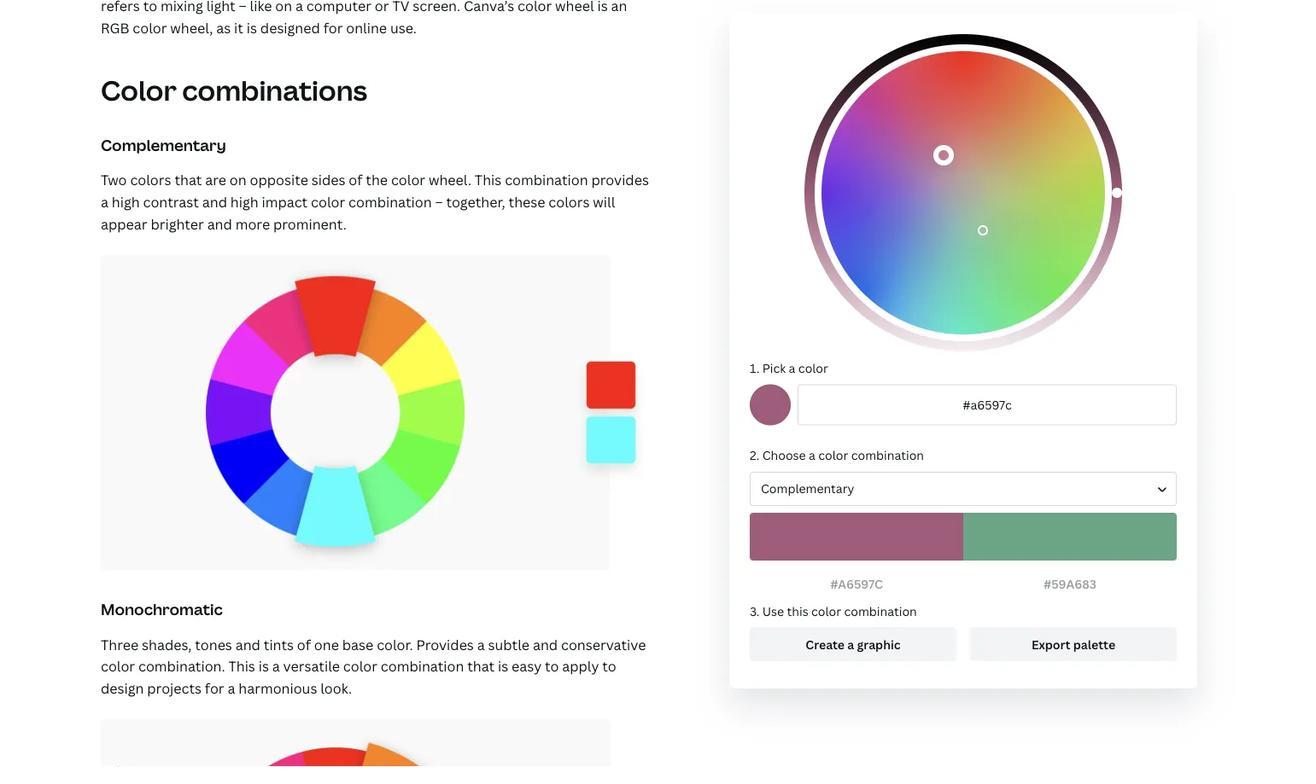 Task type: locate. For each thing, give the bounding box(es) containing it.
this inside three shades, tones and tints of one base color. provides a subtle and conservative color combination. this is a versatile color combination that is easy to apply to design projects for a harmonious look.
[[228, 658, 255, 676]]

of left the the
[[349, 171, 363, 189]]

0 vertical spatial complementary
[[101, 135, 226, 156]]

high
[[112, 193, 140, 211], [230, 193, 259, 211]]

combination inside three shades, tones and tints of one base color. provides a subtle and conservative color combination. this is a versatile color combination that is easy to apply to design projects for a harmonious look.
[[381, 658, 464, 676]]

0 horizontal spatial complementary
[[101, 135, 226, 156]]

and down are
[[202, 193, 227, 211]]

0 vertical spatial this
[[475, 171, 502, 189]]

1 horizontal spatial to
[[602, 658, 617, 676]]

–
[[435, 193, 443, 211]]

look.
[[321, 679, 352, 698]]

shades,
[[142, 636, 192, 654]]

and
[[202, 193, 227, 211], [207, 215, 232, 233], [235, 636, 260, 654], [533, 636, 558, 654]]

three shades, tones and tints of one base color. provides a subtle and conservative color combination. this is a versatile color combination that is easy to apply to design projects for a harmonious look.
[[101, 636, 646, 698]]

color down 'three' on the bottom of page
[[101, 658, 135, 676]]

is down subtle
[[498, 658, 508, 676]]

combination up complementary button
[[851, 448, 924, 464]]

sides
[[312, 171, 345, 189]]

a left subtle
[[477, 636, 485, 654]]

0 horizontal spatial to
[[545, 658, 559, 676]]

complementary down 'choose'
[[761, 481, 855, 497]]

2 is from the left
[[498, 658, 508, 676]]

to
[[545, 658, 559, 676], [602, 658, 617, 676]]

0 horizontal spatial high
[[112, 193, 140, 211]]

to right easy
[[545, 658, 559, 676]]

is
[[259, 658, 269, 676], [498, 658, 508, 676]]

None text field
[[798, 385, 1177, 426]]

1 horizontal spatial that
[[467, 658, 495, 676]]

combination down the the
[[349, 193, 432, 211]]

1 horizontal spatial complementary
[[761, 481, 855, 497]]

1 vertical spatial that
[[467, 658, 495, 676]]

together,
[[446, 193, 505, 211]]

this up 'together,'
[[475, 171, 502, 189]]

monochromatic colors image
[[101, 720, 649, 768]]

impact
[[262, 193, 308, 211]]

color down "sides"
[[311, 193, 345, 211]]

will
[[593, 193, 615, 211]]

two colors that are on opposite sides of the color wheel. this combination provides a high contrast and high impact color combination – together, these colors will appear brighter and more prominent.
[[101, 171, 649, 233]]

conservative
[[561, 636, 646, 654]]

0 horizontal spatial that
[[175, 171, 202, 189]]

1 horizontal spatial is
[[498, 658, 508, 676]]

that left are
[[175, 171, 202, 189]]

high down on
[[230, 193, 259, 211]]

0 horizontal spatial colors
[[130, 171, 171, 189]]

opposite
[[250, 171, 308, 189]]

high up the appear
[[112, 193, 140, 211]]

complementary up contrast
[[101, 135, 226, 156]]

1 vertical spatial of
[[297, 636, 311, 654]]

combination down the provides
[[381, 658, 464, 676]]

color down base
[[343, 658, 378, 676]]

choose
[[763, 448, 806, 464]]

colors
[[130, 171, 171, 189], [549, 193, 590, 211]]

brighter
[[151, 215, 204, 233]]

subtle
[[488, 636, 530, 654]]

to down the conservative on the bottom
[[602, 658, 617, 676]]

of left 'one'
[[297, 636, 311, 654]]

1 vertical spatial colors
[[549, 193, 590, 211]]

is up harmonious
[[259, 658, 269, 676]]

wheel.
[[429, 171, 472, 189]]

2 high from the left
[[230, 193, 259, 211]]

this down tones on the left bottom of the page
[[228, 658, 255, 676]]

1. pick a color
[[750, 360, 829, 376]]

1 vertical spatial this
[[228, 658, 255, 676]]

1 horizontal spatial high
[[230, 193, 259, 211]]

0 vertical spatial colors
[[130, 171, 171, 189]]

a inside two colors that are on opposite sides of the color wheel. this combination provides a high contrast and high impact color combination – together, these colors will appear brighter and more prominent.
[[101, 193, 108, 211]]

base
[[342, 636, 374, 654]]

a down two
[[101, 193, 108, 211]]

1 horizontal spatial this
[[475, 171, 502, 189]]

1 is from the left
[[259, 658, 269, 676]]

combination up "these"
[[505, 171, 588, 189]]

2 to from the left
[[602, 658, 617, 676]]

colors left will
[[549, 193, 590, 211]]

a
[[101, 193, 108, 211], [789, 360, 796, 376], [809, 448, 816, 464], [477, 636, 485, 654], [272, 658, 280, 676], [228, 679, 235, 698]]

0 horizontal spatial of
[[297, 636, 311, 654]]

one
[[314, 636, 339, 654]]

apply
[[562, 658, 599, 676]]

complementary inside button
[[761, 481, 855, 497]]

combination.
[[138, 658, 225, 676]]

colors up contrast
[[130, 171, 171, 189]]

combination
[[505, 171, 588, 189], [349, 193, 432, 211], [851, 448, 924, 464], [844, 603, 917, 620], [381, 658, 464, 676]]

color combinations
[[101, 72, 367, 109]]

0 horizontal spatial this
[[228, 658, 255, 676]]

1 high from the left
[[112, 193, 140, 211]]

of
[[349, 171, 363, 189], [297, 636, 311, 654]]

slider
[[805, 34, 1122, 352]]

these
[[509, 193, 545, 211]]

complementary
[[101, 135, 226, 156], [761, 481, 855, 497]]

this
[[475, 171, 502, 189], [228, 658, 255, 676]]

2.
[[750, 448, 760, 464]]

color
[[391, 171, 425, 189], [311, 193, 345, 211], [799, 360, 829, 376], [819, 448, 848, 464], [811, 603, 841, 620], [101, 658, 135, 676], [343, 658, 378, 676]]

0 vertical spatial of
[[349, 171, 363, 189]]

complementary button
[[750, 472, 1177, 506]]

and left more
[[207, 215, 232, 233]]

0 horizontal spatial is
[[259, 658, 269, 676]]

1 vertical spatial complementary
[[761, 481, 855, 497]]

0 vertical spatial that
[[175, 171, 202, 189]]

a right 'choose'
[[809, 448, 816, 464]]

color.
[[377, 636, 413, 654]]

that
[[175, 171, 202, 189], [467, 658, 495, 676]]

that down subtle
[[467, 658, 495, 676]]

of inside two colors that are on opposite sides of the color wheel. this combination provides a high contrast and high impact color combination – together, these colors will appear brighter and more prominent.
[[349, 171, 363, 189]]

combination right this
[[844, 603, 917, 620]]

1 horizontal spatial of
[[349, 171, 363, 189]]



Task type: describe. For each thing, give the bounding box(es) containing it.
complementary colors image
[[101, 255, 649, 571]]

design
[[101, 679, 144, 698]]

on
[[230, 171, 247, 189]]

and up easy
[[533, 636, 558, 654]]

harmonious
[[239, 679, 317, 698]]

the
[[366, 171, 388, 189]]

versatile
[[283, 658, 340, 676]]

3.
[[750, 603, 760, 620]]

color right the the
[[391, 171, 425, 189]]

monochromatic
[[101, 600, 223, 620]]

projects
[[147, 679, 202, 698]]

contrast
[[143, 193, 199, 211]]

color right pick
[[799, 360, 829, 376]]

this
[[787, 603, 809, 620]]

provides
[[591, 171, 649, 189]]

use
[[763, 603, 784, 620]]

that inside three shades, tones and tints of one base color. provides a subtle and conservative color combination. this is a versatile color combination that is easy to apply to design projects for a harmonious look.
[[467, 658, 495, 676]]

more
[[236, 215, 270, 233]]

for
[[205, 679, 224, 698]]

a up harmonious
[[272, 658, 280, 676]]

3. use this color combination
[[750, 603, 917, 620]]

1 to from the left
[[545, 658, 559, 676]]

of inside three shades, tones and tints of one base color. provides a subtle and conservative color combination. this is a versatile color combination that is easy to apply to design projects for a harmonious look.
[[297, 636, 311, 654]]

color
[[101, 72, 177, 109]]

tints
[[264, 636, 294, 654]]

1.
[[750, 360, 760, 376]]

that inside two colors that are on opposite sides of the color wheel. this combination provides a high contrast and high impact color combination – together, these colors will appear brighter and more prominent.
[[175, 171, 202, 189]]

three
[[101, 636, 139, 654]]

prominent.
[[273, 215, 347, 233]]

color right this
[[811, 603, 841, 620]]

and left tints in the bottom left of the page
[[235, 636, 260, 654]]

this inside two colors that are on opposite sides of the color wheel. this combination provides a high contrast and high impact color combination – together, these colors will appear brighter and more prominent.
[[475, 171, 502, 189]]

easy
[[512, 658, 542, 676]]

two
[[101, 171, 127, 189]]

tones
[[195, 636, 232, 654]]

2. choose a color combination
[[750, 448, 924, 464]]

provides
[[416, 636, 474, 654]]

a right for
[[228, 679, 235, 698]]

1 horizontal spatial colors
[[549, 193, 590, 211]]

pick
[[762, 360, 786, 376]]

a right pick
[[789, 360, 796, 376]]

color right 'choose'
[[819, 448, 848, 464]]

appear
[[101, 215, 147, 233]]

are
[[205, 171, 226, 189]]

combinations
[[182, 72, 367, 109]]



Task type: vqa. For each thing, say whether or not it's contained in the screenshot.
Add a new color image at the left of page
no



